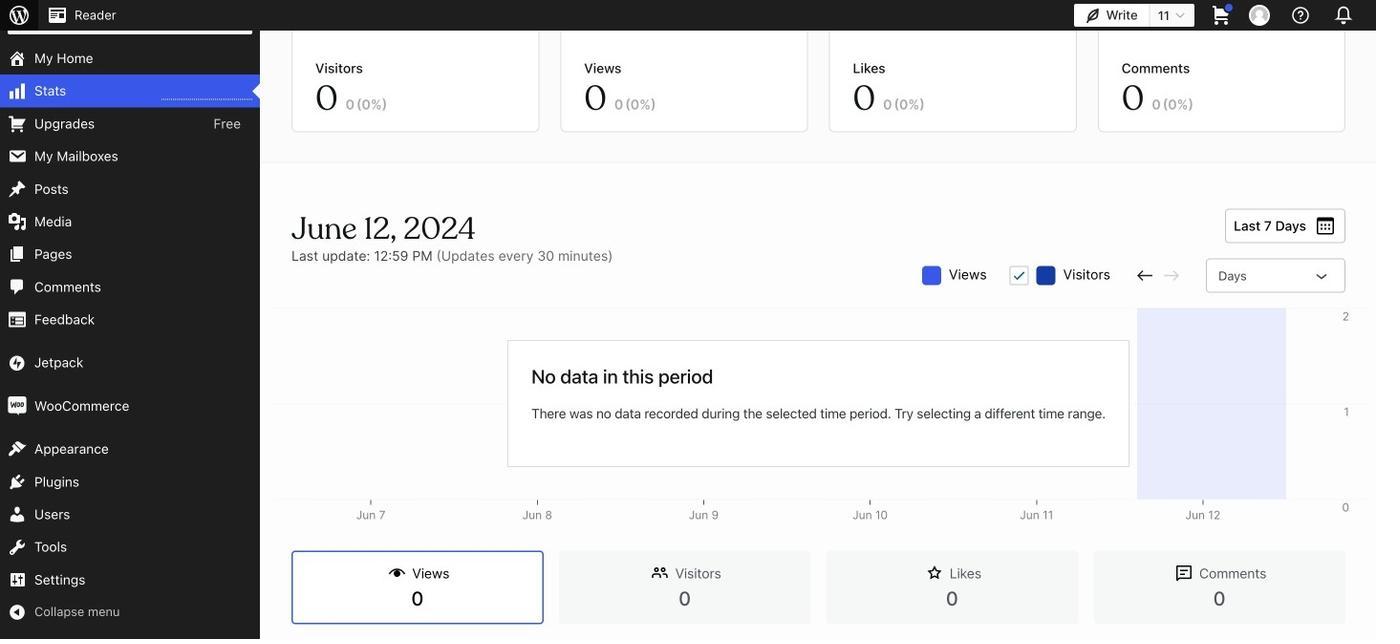 Task type: locate. For each thing, give the bounding box(es) containing it.
None checkbox
[[1010, 266, 1029, 285]]

manage your notifications image
[[1331, 2, 1358, 29]]

img image
[[8, 354, 27, 373], [8, 397, 27, 416]]

my shopping cart image
[[1210, 4, 1233, 27]]

2 img image from the top
[[8, 397, 27, 416]]

manage your sites image
[[8, 4, 31, 27]]

0 vertical spatial img image
[[8, 354, 27, 373]]

1 img image from the top
[[8, 354, 27, 373]]

my profile image
[[1250, 5, 1271, 26]]

1 vertical spatial img image
[[8, 397, 27, 416]]



Task type: vqa. For each thing, say whether or not it's contained in the screenshot.
laptop icon
no



Task type: describe. For each thing, give the bounding box(es) containing it.
highest hourly views 0 image
[[162, 87, 252, 100]]

help image
[[1290, 4, 1313, 27]]



